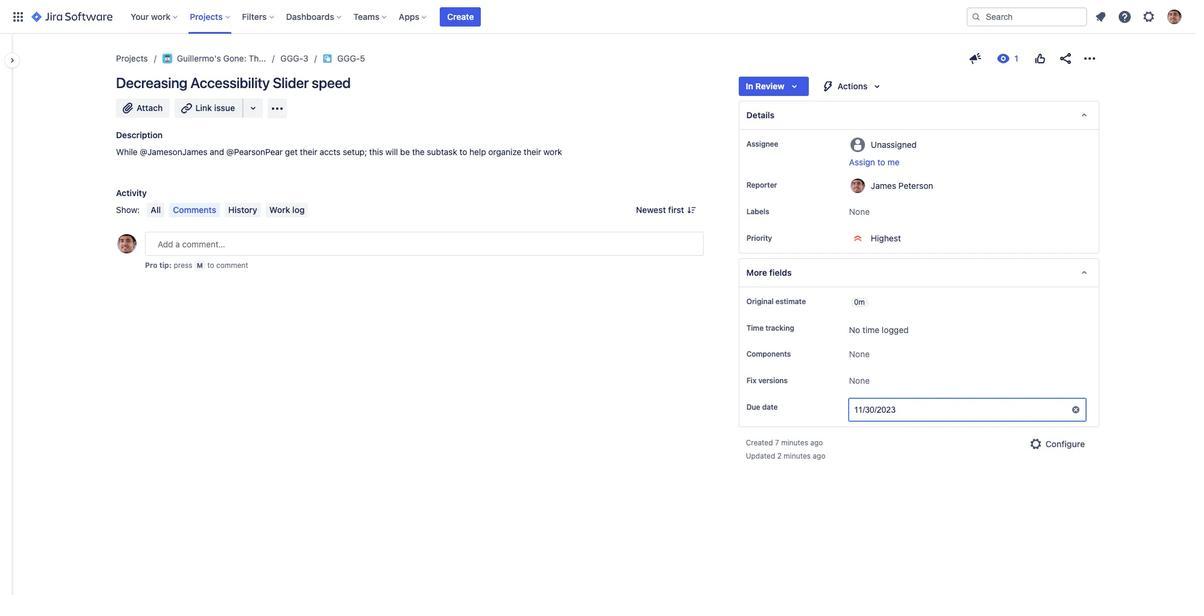 Task type: vqa. For each thing, say whether or not it's contained in the screenshot.
Choose Jira products text box
no



Task type: describe. For each thing, give the bounding box(es) containing it.
created 7 minutes ago updated 2 minutes ago
[[746, 439, 826, 461]]

ggg-5
[[338, 53, 365, 63]]

filters button
[[239, 7, 279, 26]]

more
[[747, 268, 768, 278]]

clear image
[[1072, 406, 1081, 415]]

banner containing your work
[[0, 0, 1197, 34]]

me
[[888, 157, 900, 167]]

dashboards
[[286, 11, 334, 21]]

apps
[[399, 11, 420, 21]]

0m
[[854, 298, 865, 307]]

primary element
[[7, 0, 967, 34]]

fix versions
[[747, 377, 788, 386]]

projects for projects link
[[116, 53, 148, 63]]

created
[[746, 439, 773, 448]]

5
[[360, 53, 365, 63]]

comment
[[216, 261, 248, 270]]

link web pages and more image
[[246, 101, 261, 115]]

newest first button
[[629, 203, 704, 218]]

more fields element
[[739, 259, 1100, 288]]

time tracking
[[747, 324, 795, 333]]

create
[[448, 11, 474, 21]]

review
[[756, 81, 785, 91]]

ggg-5 link
[[338, 51, 365, 66]]

projects button
[[186, 7, 235, 26]]

show:
[[116, 205, 140, 215]]

m
[[197, 262, 203, 270]]

teams
[[354, 11, 380, 21]]

pro
[[145, 261, 158, 270]]

original
[[747, 297, 774, 306]]

guillermo's gone: th... link
[[162, 51, 266, 66]]

attach button
[[116, 99, 170, 118]]

to inside button
[[878, 157, 886, 167]]

Search field
[[967, 7, 1088, 26]]

tip:
[[159, 261, 172, 270]]

th...
[[249, 53, 266, 63]]

teams button
[[350, 7, 392, 26]]

1 vertical spatial ago
[[813, 452, 826, 461]]

3 none from the top
[[850, 376, 870, 386]]

no time logged
[[850, 325, 909, 335]]

organize
[[489, 147, 522, 157]]

assign to me button
[[850, 157, 1087, 169]]

press
[[174, 261, 192, 270]]

ggg-3
[[281, 53, 309, 63]]

issue
[[214, 103, 235, 113]]

original estimate
[[747, 297, 806, 306]]

gone:
[[223, 53, 246, 63]]

fields
[[770, 268, 792, 278]]

guillermo's
[[177, 53, 221, 63]]

@jamesonjames
[[140, 147, 208, 157]]

0 vertical spatial ago
[[811, 439, 824, 448]]

link
[[196, 103, 212, 113]]

profile image of james peterson image
[[117, 235, 137, 254]]

sub task image
[[323, 54, 333, 63]]

comments button
[[169, 203, 220, 218]]

@pearsonpear
[[226, 147, 283, 157]]

copy link to issue image
[[363, 53, 373, 63]]

work
[[270, 205, 290, 215]]

assign to me
[[850, 157, 900, 167]]

assign
[[850, 157, 876, 167]]

highest
[[871, 233, 902, 244]]

filters
[[242, 11, 267, 21]]

comments
[[173, 205, 216, 215]]

this
[[369, 147, 383, 157]]

2 their from the left
[[524, 147, 542, 157]]

1 horizontal spatial to
[[460, 147, 467, 157]]

actions
[[838, 81, 868, 91]]

0 vertical spatial minutes
[[782, 439, 809, 448]]

accessibility
[[191, 74, 270, 91]]

sidebar navigation image
[[0, 48, 27, 73]]

dashboards button
[[283, 7, 346, 26]]

unassigned
[[871, 139, 917, 150]]

help
[[470, 147, 486, 157]]

components
[[747, 350, 791, 359]]

apps button
[[395, 7, 432, 26]]

james peterson
[[871, 180, 934, 191]]

reporter
[[747, 181, 778, 190]]

pro tip: press m to comment
[[145, 261, 248, 270]]

all
[[151, 205, 161, 215]]

guillermo's gone: th...
[[177, 53, 266, 63]]

in review
[[746, 81, 785, 91]]

projects link
[[116, 51, 148, 66]]

newest first image
[[687, 206, 697, 215]]

menu bar containing all
[[145, 203, 311, 218]]

due
[[747, 403, 761, 412]]

peterson
[[899, 180, 934, 191]]

1 their from the left
[[300, 147, 318, 157]]

3
[[303, 53, 309, 63]]

create button
[[440, 7, 481, 26]]

assignee pin to top. only you can see pinned fields. image
[[781, 140, 791, 149]]

updated
[[746, 452, 776, 461]]

will
[[386, 147, 398, 157]]

decreasing
[[116, 74, 188, 91]]



Task type: locate. For each thing, give the bounding box(es) containing it.
2 none from the top
[[850, 350, 870, 360]]

accts
[[320, 147, 341, 157]]

ggg-
[[281, 53, 303, 63], [338, 53, 360, 63]]

no
[[850, 325, 861, 335]]

Add a comment… field
[[145, 232, 704, 256]]

work
[[151, 11, 171, 21], [544, 147, 562, 157]]

1 horizontal spatial projects
[[190, 11, 223, 21]]

first
[[669, 205, 685, 215]]

to left me
[[878, 157, 886, 167]]

log
[[293, 205, 305, 215]]

ago
[[811, 439, 824, 448], [813, 452, 826, 461]]

configure
[[1046, 440, 1086, 450]]

add app image
[[270, 101, 285, 116]]

banner
[[0, 0, 1197, 34]]

share image
[[1059, 51, 1074, 66]]

2 vertical spatial none
[[850, 376, 870, 386]]

1 vertical spatial projects
[[116, 53, 148, 63]]

ago right 7
[[811, 439, 824, 448]]

your work button
[[127, 7, 183, 26]]

tracking
[[766, 324, 795, 333]]

0 vertical spatial work
[[151, 11, 171, 21]]

while
[[116, 147, 138, 157]]

settings image
[[1142, 9, 1157, 24]]

slider
[[273, 74, 309, 91]]

0 horizontal spatial work
[[151, 11, 171, 21]]

jira software image
[[31, 9, 113, 24], [31, 9, 113, 24]]

configure link
[[1022, 435, 1093, 455]]

james
[[871, 180, 897, 191]]

in
[[746, 81, 754, 91]]

to left help
[[460, 147, 467, 157]]

1 horizontal spatial ggg-
[[338, 53, 360, 63]]

menu bar
[[145, 203, 311, 218]]

1 horizontal spatial work
[[544, 147, 562, 157]]

none down no
[[850, 350, 870, 360]]

to right m
[[207, 261, 214, 270]]

projects for projects popup button
[[190, 11, 223, 21]]

1 ggg- from the left
[[281, 53, 303, 63]]

their right organize
[[524, 147, 542, 157]]

actions image
[[1083, 51, 1098, 66]]

ggg- up slider on the left
[[281, 53, 303, 63]]

your work
[[131, 11, 171, 21]]

your
[[131, 11, 149, 21]]

search image
[[972, 12, 982, 21]]

none for more fields
[[850, 350, 870, 360]]

0 horizontal spatial their
[[300, 147, 318, 157]]

time
[[747, 324, 764, 333]]

decreasing accessibility slider speed
[[116, 74, 351, 91]]

their right get
[[300, 147, 318, 157]]

vote options: no one has voted for this issue yet. image
[[1034, 51, 1048, 66]]

be
[[400, 147, 410, 157]]

fix
[[747, 377, 757, 386]]

work inside dropdown button
[[151, 11, 171, 21]]

1 none from the top
[[850, 207, 870, 217]]

setup;
[[343, 147, 367, 157]]

in review button
[[739, 77, 809, 96]]

priority
[[747, 234, 773, 243]]

none up 11/30/2023
[[850, 376, 870, 386]]

date
[[763, 403, 778, 412]]

the
[[412, 147, 425, 157]]

7
[[775, 439, 780, 448]]

newest
[[636, 205, 666, 215]]

none
[[850, 207, 870, 217], [850, 350, 870, 360], [850, 376, 870, 386]]

0 vertical spatial projects
[[190, 11, 223, 21]]

2 ggg- from the left
[[338, 53, 360, 63]]

give feedback image
[[969, 51, 983, 66]]

work right organize
[[544, 147, 562, 157]]

attach
[[137, 103, 163, 113]]

1 horizontal spatial their
[[524, 147, 542, 157]]

newest first
[[636, 205, 685, 215]]

versions
[[759, 377, 788, 386]]

logged
[[882, 325, 909, 335]]

ggg-3 link
[[281, 51, 309, 66]]

ggg- left copy link to issue image at the top
[[338, 53, 360, 63]]

work log button
[[266, 203, 309, 218]]

link issue
[[196, 103, 235, 113]]

1 vertical spatial minutes
[[784, 452, 811, 461]]

details element
[[739, 101, 1100, 130]]

all button
[[147, 203, 165, 218]]

their
[[300, 147, 318, 157], [524, 147, 542, 157]]

1 vertical spatial none
[[850, 350, 870, 360]]

actions button
[[814, 77, 892, 96]]

help image
[[1118, 9, 1133, 24]]

projects inside popup button
[[190, 11, 223, 21]]

0 vertical spatial none
[[850, 207, 870, 217]]

ago right the 2 in the bottom right of the page
[[813, 452, 826, 461]]

your profile and settings image
[[1168, 9, 1182, 24]]

more fields
[[747, 268, 792, 278]]

projects up the guillermo's
[[190, 11, 223, 21]]

2
[[778, 452, 782, 461]]

projects up decreasing
[[116, 53, 148, 63]]

history button
[[225, 203, 261, 218]]

work right your
[[151, 11, 171, 21]]

2 horizontal spatial to
[[878, 157, 886, 167]]

estimate
[[776, 297, 806, 306]]

ggg- for 3
[[281, 53, 303, 63]]

assignee
[[747, 140, 779, 149]]

due date
[[747, 403, 778, 412]]

minutes
[[782, 439, 809, 448], [784, 452, 811, 461]]

0 horizontal spatial projects
[[116, 53, 148, 63]]

to
[[460, 147, 467, 157], [878, 157, 886, 167], [207, 261, 214, 270]]

0 horizontal spatial to
[[207, 261, 214, 270]]

link issue button
[[175, 99, 244, 118]]

ggg- for 5
[[338, 53, 360, 63]]

none down assign at right
[[850, 207, 870, 217]]

details
[[747, 110, 775, 120]]

work log
[[270, 205, 305, 215]]

1 vertical spatial work
[[544, 147, 562, 157]]

minutes right 7
[[782, 439, 809, 448]]

none for details
[[850, 207, 870, 217]]

projects
[[190, 11, 223, 21], [116, 53, 148, 63]]

guillermo's gone: the game image
[[162, 54, 172, 63]]

description
[[116, 130, 163, 140]]

notifications image
[[1094, 9, 1109, 24]]

labels
[[747, 207, 770, 216]]

minutes right the 2 in the bottom right of the page
[[784, 452, 811, 461]]

0 horizontal spatial ggg-
[[281, 53, 303, 63]]

11/30/2023
[[854, 406, 896, 415]]

subtask
[[427, 147, 457, 157]]

appswitcher icon image
[[11, 9, 25, 24]]

activity
[[116, 188, 147, 198]]



